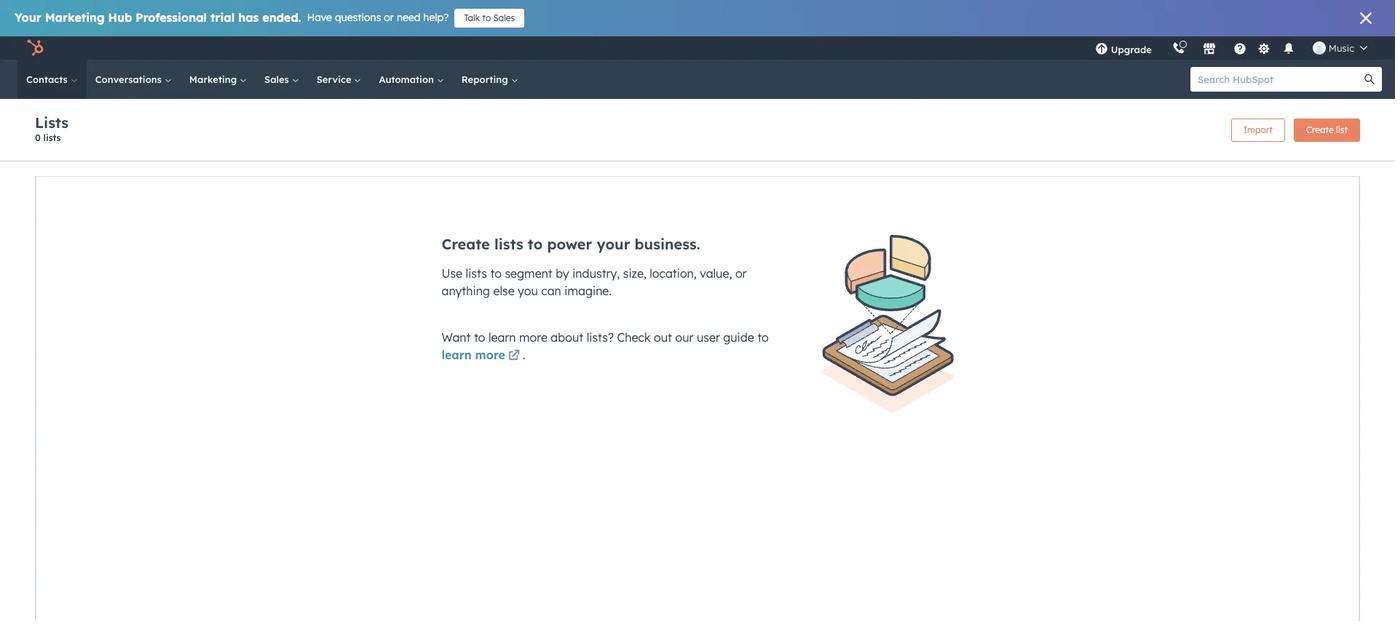 Task type: vqa. For each thing, say whether or not it's contained in the screenshot.
Account Setup element
no



Task type: locate. For each thing, give the bounding box(es) containing it.
1 vertical spatial or
[[735, 266, 747, 281]]

0 horizontal spatial lists
[[43, 133, 61, 143]]

settings link
[[1255, 40, 1273, 56]]

to up else
[[490, 266, 502, 281]]

or inside use lists to segment by industry, size, location, value, or anything else you can imagine.
[[735, 266, 747, 281]]

marketing down trial
[[189, 74, 240, 85]]

1 horizontal spatial lists
[[466, 266, 487, 281]]

music button
[[1304, 36, 1376, 60]]

to inside talk to sales button
[[482, 12, 491, 23]]

0 vertical spatial create
[[1306, 124, 1334, 135]]

lists up "anything"
[[466, 266, 487, 281]]

0 horizontal spatial marketing
[[45, 10, 105, 25]]

create left list
[[1306, 124, 1334, 135]]

anything
[[442, 284, 490, 299]]

1 horizontal spatial marketing
[[189, 74, 240, 85]]

marketplaces button
[[1194, 36, 1225, 60]]

0 vertical spatial lists
[[43, 133, 61, 143]]

0 vertical spatial or
[[384, 11, 394, 24]]

business.
[[635, 235, 700, 253]]

0 horizontal spatial more
[[475, 348, 505, 363]]

more
[[519, 331, 547, 345], [475, 348, 505, 363]]

learn up learn more link at bottom left
[[489, 331, 516, 345]]

0 horizontal spatial or
[[384, 11, 394, 24]]

1 horizontal spatial or
[[735, 266, 747, 281]]

1 vertical spatial lists
[[494, 235, 523, 253]]

link opens in a new window image
[[508, 348, 520, 366], [508, 351, 520, 363]]

1 vertical spatial learn
[[442, 348, 472, 363]]

talk
[[464, 12, 480, 23]]

marketing
[[45, 10, 105, 25], [189, 74, 240, 85]]

contacts link
[[17, 60, 86, 99]]

automation link
[[370, 60, 453, 99]]

lists inside use lists to segment by industry, size, location, value, or anything else you can imagine.
[[466, 266, 487, 281]]

help button
[[1228, 36, 1252, 60]]

to right talk
[[482, 12, 491, 23]]

professional
[[136, 10, 207, 25]]

1 vertical spatial more
[[475, 348, 505, 363]]

import link
[[1231, 118, 1285, 142]]

help image
[[1233, 43, 1246, 56]]

greg robinson image
[[1313, 42, 1326, 55]]

learn down want
[[442, 348, 472, 363]]

your marketing hub professional trial has ended. have questions or need help?
[[15, 10, 449, 25]]

or inside your marketing hub professional trial has ended. have questions or need help?
[[384, 11, 394, 24]]

create inside lists banner
[[1306, 124, 1334, 135]]

0
[[35, 133, 41, 143]]

to right guide
[[757, 331, 769, 345]]

sales right talk
[[493, 12, 515, 23]]

create
[[1306, 124, 1334, 135], [442, 235, 490, 253]]

service
[[317, 74, 354, 85]]

want
[[442, 331, 471, 345]]

2 link opens in a new window image from the top
[[508, 351, 520, 363]]

lists right 0
[[43, 133, 61, 143]]

segment
[[505, 266, 553, 281]]

have
[[307, 11, 332, 24]]

more left .
[[475, 348, 505, 363]]

lists for create
[[494, 235, 523, 253]]

upgrade
[[1111, 44, 1152, 55]]

list
[[1336, 124, 1348, 135]]

location,
[[650, 266, 697, 281]]

menu item
[[1162, 36, 1165, 60]]

else
[[493, 284, 515, 299]]

to
[[482, 12, 491, 23], [528, 235, 543, 253], [490, 266, 502, 281], [474, 331, 485, 345], [757, 331, 769, 345]]

or right value, at the right top of page
[[735, 266, 747, 281]]

0 vertical spatial sales
[[493, 12, 515, 23]]

or left need
[[384, 11, 394, 24]]

1 vertical spatial marketing
[[189, 74, 240, 85]]

0 vertical spatial marketing
[[45, 10, 105, 25]]

sales left service
[[264, 74, 292, 85]]

talk to sales
[[464, 12, 515, 23]]

more up .
[[519, 331, 547, 345]]

2 vertical spatial lists
[[466, 266, 487, 281]]

conversations link
[[86, 60, 180, 99]]

0 horizontal spatial sales
[[264, 74, 292, 85]]

create for create list
[[1306, 124, 1334, 135]]

0 horizontal spatial learn
[[442, 348, 472, 363]]

use lists to segment by industry, size, location, value, or anything else you can imagine.
[[442, 266, 747, 299]]

to inside use lists to segment by industry, size, location, value, or anything else you can imagine.
[[490, 266, 502, 281]]

1 vertical spatial create
[[442, 235, 490, 253]]

learn more
[[442, 348, 505, 363]]

1 horizontal spatial more
[[519, 331, 547, 345]]

create list link
[[1294, 118, 1360, 142]]

create for create lists to power your business.
[[442, 235, 490, 253]]

2 horizontal spatial lists
[[494, 235, 523, 253]]

marketing left the hub
[[45, 10, 105, 25]]

user
[[697, 331, 720, 345]]

0 vertical spatial learn
[[489, 331, 516, 345]]

reporting link
[[453, 60, 527, 99]]

1 horizontal spatial create
[[1306, 124, 1334, 135]]

0 horizontal spatial create
[[442, 235, 490, 253]]

1 horizontal spatial sales
[[493, 12, 515, 23]]

your
[[15, 10, 41, 25]]

lists up segment
[[494, 235, 523, 253]]

lists
[[35, 114, 69, 132]]

value,
[[700, 266, 732, 281]]

or
[[384, 11, 394, 24], [735, 266, 747, 281]]

menu
[[1085, 36, 1378, 60]]

import
[[1243, 124, 1273, 135]]

create list
[[1306, 124, 1348, 135]]

industry,
[[572, 266, 620, 281]]

talk to sales button
[[455, 9, 525, 28]]

sales link
[[256, 60, 308, 99]]

search image
[[1365, 74, 1375, 84]]

learn
[[489, 331, 516, 345], [442, 348, 472, 363]]

create up use
[[442, 235, 490, 253]]

sales
[[493, 12, 515, 23], [264, 74, 292, 85]]

lists?
[[587, 331, 614, 345]]

lists
[[43, 133, 61, 143], [494, 235, 523, 253], [466, 266, 487, 281]]



Task type: describe. For each thing, give the bounding box(es) containing it.
settings image
[[1258, 43, 1271, 56]]

about
[[551, 331, 583, 345]]

lists for use
[[466, 266, 487, 281]]

notifications button
[[1276, 36, 1301, 60]]

marketing link
[[180, 60, 256, 99]]

hub
[[108, 10, 132, 25]]

can
[[541, 284, 561, 299]]

link opens in a new window image inside learn more link
[[508, 351, 520, 363]]

notifications image
[[1282, 43, 1295, 56]]

questions
[[335, 11, 381, 24]]

or for questions
[[384, 11, 394, 24]]

menu containing music
[[1085, 36, 1378, 60]]

want to learn more about lists? check out our user guide to
[[442, 331, 769, 345]]

out
[[654, 331, 672, 345]]

ended.
[[262, 10, 301, 25]]

1 link opens in a new window image from the top
[[508, 348, 520, 366]]

imagine.
[[565, 284, 612, 299]]

create lists to power your business.
[[442, 235, 700, 253]]

hubspot image
[[26, 39, 44, 57]]

calling icon button
[[1166, 39, 1191, 58]]

marketplaces image
[[1203, 43, 1216, 56]]

.
[[523, 348, 525, 363]]

your
[[597, 235, 630, 253]]

marketing inside marketing link
[[189, 74, 240, 85]]

hubspot link
[[17, 39, 55, 57]]

by
[[556, 266, 569, 281]]

to up learn more on the left of the page
[[474, 331, 485, 345]]

lists banner
[[35, 114, 1360, 146]]

service link
[[308, 60, 370, 99]]

sales inside button
[[493, 12, 515, 23]]

conversations
[[95, 74, 164, 85]]

power
[[547, 235, 592, 253]]

trial
[[210, 10, 235, 25]]

need
[[397, 11, 420, 24]]

our
[[675, 331, 694, 345]]

help?
[[423, 11, 449, 24]]

you
[[518, 284, 538, 299]]

automation
[[379, 74, 437, 85]]

to up segment
[[528, 235, 543, 253]]

has
[[238, 10, 259, 25]]

check
[[617, 331, 651, 345]]

lists 0 lists
[[35, 114, 69, 143]]

reporting
[[461, 74, 511, 85]]

more inside learn more link
[[475, 348, 505, 363]]

close image
[[1360, 12, 1372, 24]]

search button
[[1357, 67, 1382, 92]]

1 horizontal spatial learn
[[489, 331, 516, 345]]

upgrade image
[[1095, 43, 1108, 56]]

size,
[[623, 266, 646, 281]]

or for value,
[[735, 266, 747, 281]]

learn more link
[[442, 348, 523, 366]]

guide
[[723, 331, 754, 345]]

1 vertical spatial sales
[[264, 74, 292, 85]]

calling icon image
[[1172, 42, 1185, 55]]

contacts
[[26, 74, 70, 85]]

0 vertical spatial more
[[519, 331, 547, 345]]

lists inside lists 0 lists
[[43, 133, 61, 143]]

use
[[442, 266, 462, 281]]

music
[[1329, 42, 1354, 54]]

Search HubSpot search field
[[1190, 67, 1369, 92]]



